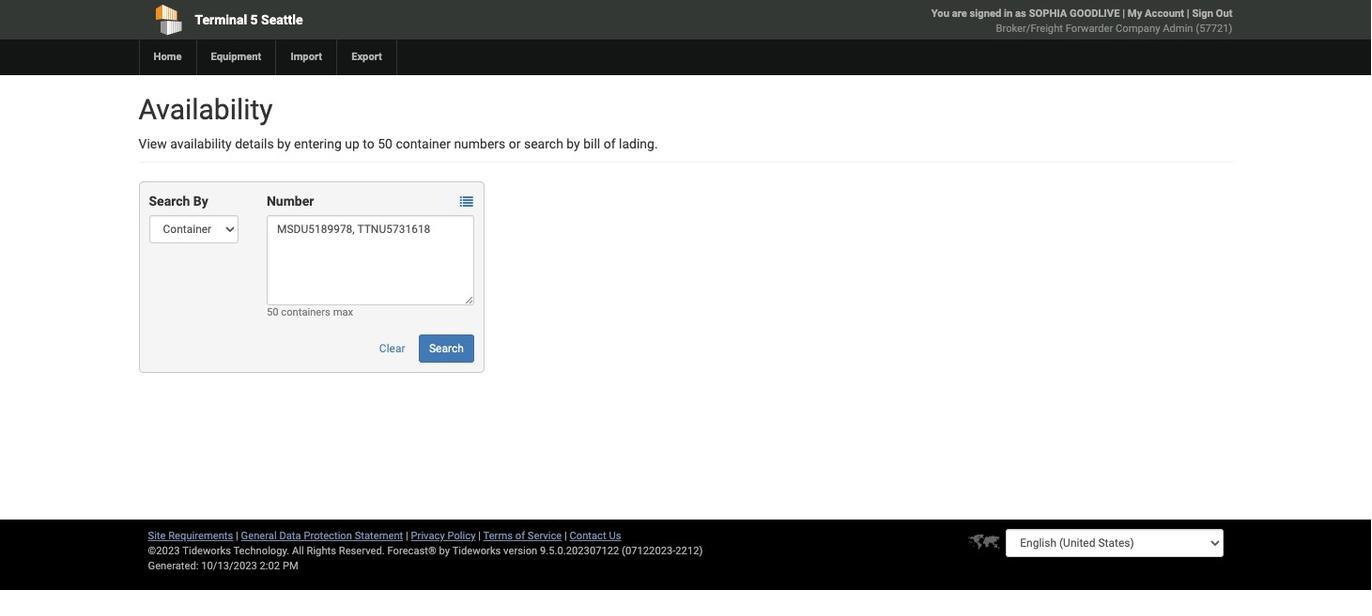 Task type: locate. For each thing, give the bounding box(es) containing it.
contact
[[570, 530, 607, 542]]

statement
[[355, 530, 403, 542]]

(07122023-
[[622, 545, 676, 557]]

of up version
[[516, 530, 525, 542]]

lading.
[[619, 136, 658, 151]]

import link
[[276, 39, 337, 75]]

sign
[[1193, 8, 1214, 20]]

1 vertical spatial of
[[516, 530, 525, 542]]

0 horizontal spatial by
[[277, 136, 291, 151]]

1 horizontal spatial search
[[429, 342, 464, 355]]

policy
[[448, 530, 476, 542]]

site
[[148, 530, 166, 542]]

| left sign on the top right of page
[[1188, 8, 1190, 20]]

in
[[1005, 8, 1013, 20]]

1 horizontal spatial of
[[604, 136, 616, 151]]

search
[[524, 136, 564, 151]]

to
[[363, 136, 375, 151]]

of right bill
[[604, 136, 616, 151]]

sophia
[[1030, 8, 1068, 20]]

privacy policy link
[[411, 530, 476, 542]]

9.5.0.202307122
[[540, 545, 620, 557]]

search
[[149, 194, 190, 209], [429, 342, 464, 355]]

equipment link
[[196, 39, 276, 75]]

0 vertical spatial 50
[[378, 136, 393, 151]]

by inside 'site requirements | general data protection statement | privacy policy | terms of service | contact us ©2023 tideworks technology. all rights reserved. forecast® by tideworks version 9.5.0.202307122 (07122023-2212) generated: 10/13/2023 2:02 pm'
[[439, 545, 450, 557]]

by left bill
[[567, 136, 581, 151]]

details
[[235, 136, 274, 151]]

0 vertical spatial search
[[149, 194, 190, 209]]

are
[[953, 8, 968, 20]]

1 horizontal spatial by
[[439, 545, 450, 557]]

technology.
[[233, 545, 290, 557]]

view availability details by entering up to 50 container numbers or search by bill of lading.
[[139, 136, 658, 151]]

(57721)
[[1197, 23, 1233, 35]]

view
[[139, 136, 167, 151]]

company
[[1116, 23, 1161, 35]]

by right details
[[277, 136, 291, 151]]

signed
[[970, 8, 1002, 20]]

0 horizontal spatial search
[[149, 194, 190, 209]]

by
[[277, 136, 291, 151], [567, 136, 581, 151], [439, 545, 450, 557]]

reserved.
[[339, 545, 385, 557]]

equipment
[[211, 51, 262, 63]]

up
[[345, 136, 360, 151]]

as
[[1016, 8, 1027, 20]]

seattle
[[261, 12, 303, 27]]

search left by
[[149, 194, 190, 209]]

account
[[1146, 8, 1185, 20]]

version
[[504, 545, 538, 557]]

|
[[1123, 8, 1126, 20], [1188, 8, 1190, 20], [236, 530, 239, 542], [406, 530, 409, 542], [479, 530, 481, 542], [565, 530, 567, 542]]

broker/freight
[[997, 23, 1064, 35]]

search right clear
[[429, 342, 464, 355]]

search inside search button
[[429, 342, 464, 355]]

50 left containers
[[267, 306, 279, 319]]

my account link
[[1128, 8, 1185, 20]]

numbers
[[454, 136, 506, 151]]

| up tideworks
[[479, 530, 481, 542]]

0 vertical spatial of
[[604, 136, 616, 151]]

show list image
[[460, 196, 473, 209]]

terminal
[[195, 12, 247, 27]]

home link
[[139, 39, 196, 75]]

50
[[378, 136, 393, 151], [267, 306, 279, 319]]

terminal 5 seattle link
[[139, 0, 578, 39]]

you are signed in as sophia goodlive | my account | sign out broker/freight forwarder company admin (57721)
[[932, 8, 1233, 35]]

availability
[[139, 93, 273, 126]]

search button
[[419, 335, 474, 363]]

by down privacy policy link
[[439, 545, 450, 557]]

or
[[509, 136, 521, 151]]

you
[[932, 8, 950, 20]]

1 vertical spatial search
[[429, 342, 464, 355]]

50 containers max
[[267, 306, 353, 319]]

containers
[[281, 306, 331, 319]]

0 horizontal spatial of
[[516, 530, 525, 542]]

export link
[[337, 39, 396, 75]]

protection
[[304, 530, 352, 542]]

of
[[604, 136, 616, 151], [516, 530, 525, 542]]

50 right to
[[378, 136, 393, 151]]

1 vertical spatial 50
[[267, 306, 279, 319]]



Task type: vqa. For each thing, say whether or not it's contained in the screenshot.
inside in the the In the event a driver needs to utilize the restroom while in line inside the terminal, the driver can either simply head to the trouble lane restrooms or the driver can flag down a clerk and ask them to hold the driver's place in line. We will try to hold a driver's place in line when they are using the restroom as best as possible, but cannot guarantee their place in line will be held.
no



Task type: describe. For each thing, give the bounding box(es) containing it.
| left "my"
[[1123, 8, 1126, 20]]

contact us link
[[570, 530, 622, 542]]

bill
[[584, 136, 601, 151]]

search by
[[149, 194, 208, 209]]

availability
[[170, 136, 232, 151]]

requirements
[[168, 530, 233, 542]]

us
[[609, 530, 622, 542]]

5
[[251, 12, 258, 27]]

clear
[[380, 342, 406, 355]]

privacy
[[411, 530, 445, 542]]

search for search by
[[149, 194, 190, 209]]

service
[[528, 530, 562, 542]]

home
[[154, 51, 182, 63]]

2 horizontal spatial by
[[567, 136, 581, 151]]

out
[[1217, 8, 1233, 20]]

search for search
[[429, 342, 464, 355]]

| up 9.5.0.202307122
[[565, 530, 567, 542]]

©2023 tideworks
[[148, 545, 231, 557]]

clear button
[[369, 335, 416, 363]]

terminal 5 seattle
[[195, 12, 303, 27]]

10/13/2023
[[201, 560, 257, 572]]

number
[[267, 194, 314, 209]]

generated:
[[148, 560, 199, 572]]

| left general
[[236, 530, 239, 542]]

max
[[333, 306, 353, 319]]

general
[[241, 530, 277, 542]]

entering
[[294, 136, 342, 151]]

export
[[352, 51, 382, 63]]

terms
[[484, 530, 513, 542]]

rights
[[307, 545, 336, 557]]

2:02
[[260, 560, 280, 572]]

by
[[193, 194, 208, 209]]

site requirements | general data protection statement | privacy policy | terms of service | contact us ©2023 tideworks technology. all rights reserved. forecast® by tideworks version 9.5.0.202307122 (07122023-2212) generated: 10/13/2023 2:02 pm
[[148, 530, 703, 572]]

Number text field
[[267, 215, 474, 305]]

of inside 'site requirements | general data protection statement | privacy policy | terms of service | contact us ©2023 tideworks technology. all rights reserved. forecast® by tideworks version 9.5.0.202307122 (07122023-2212) generated: 10/13/2023 2:02 pm'
[[516, 530, 525, 542]]

1 horizontal spatial 50
[[378, 136, 393, 151]]

general data protection statement link
[[241, 530, 403, 542]]

pm
[[283, 560, 299, 572]]

0 horizontal spatial 50
[[267, 306, 279, 319]]

admin
[[1164, 23, 1194, 35]]

data
[[279, 530, 301, 542]]

goodlive
[[1070, 8, 1121, 20]]

tideworks
[[453, 545, 501, 557]]

my
[[1128, 8, 1143, 20]]

container
[[396, 136, 451, 151]]

forecast®
[[388, 545, 437, 557]]

all
[[292, 545, 304, 557]]

| up forecast®
[[406, 530, 409, 542]]

forwarder
[[1066, 23, 1114, 35]]

site requirements link
[[148, 530, 233, 542]]

2212)
[[676, 545, 703, 557]]

sign out link
[[1193, 8, 1233, 20]]

terms of service link
[[484, 530, 562, 542]]

import
[[291, 51, 322, 63]]



